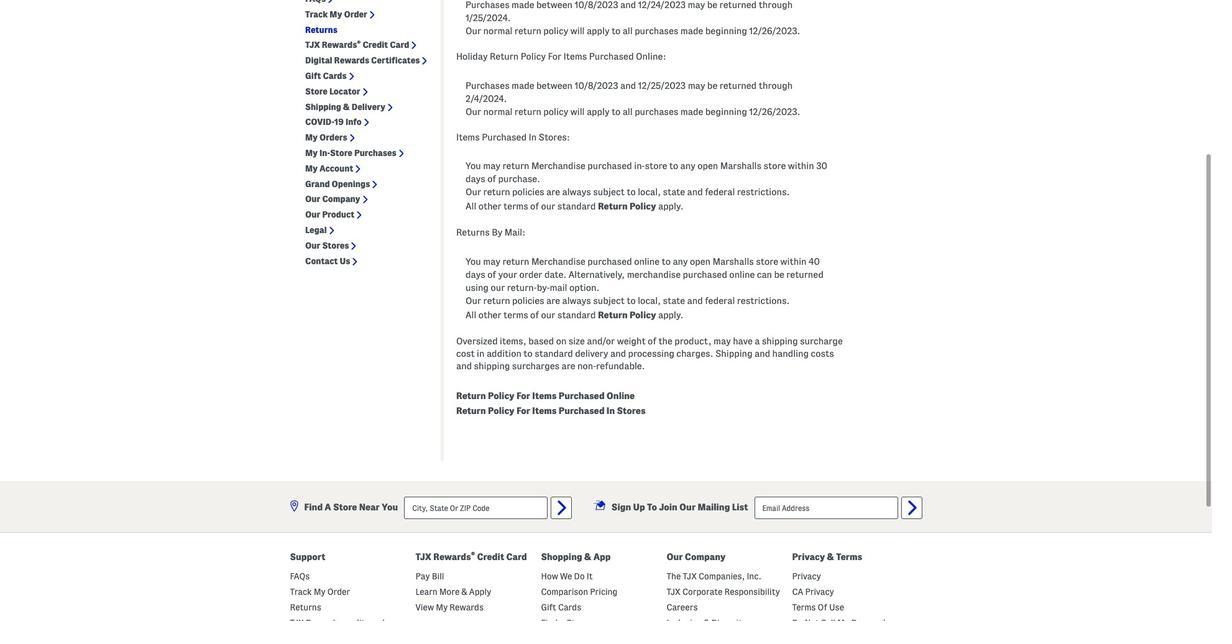 Task type: describe. For each thing, give the bounding box(es) containing it.
open inside you may return merchandise purchased in-store to any open marshalls store within 30 days of purchase. our return policies are always subject to local, state and federal restrictions. all other terms of our standard return policy apply.
[[698, 161, 718, 171]]

the tjx companies, inc. link
[[667, 571, 762, 581]]

list
[[732, 502, 748, 512]]

our stores link
[[305, 241, 349, 251]]

terms inside you may return merchandise purchased in-store to any open marshalls store within 30 days of purchase. our return policies are always subject to local, state and federal restrictions. all other terms of our standard return policy apply.
[[504, 202, 528, 212]]

may inside oversized items, based on size and/or weight of the product, may have a shipping surcharge cost in addition to standard delivery and processing charges. shipping and handling costs and shipping surcharges are non-refundable.
[[714, 336, 731, 346]]

orders
[[320, 133, 347, 143]]

our down grand
[[305, 194, 321, 204]]

covid-
[[305, 117, 334, 127]]

how we do it link
[[541, 571, 593, 581]]

are inside you may return merchandise purchased online to any open marshalls store within 40 days of your order date. alternatively, merchandise purchased online can be returned using our return-by-mail option. our return policies are always subject to local, state and federal restrictions. all other terms of our standard return policy apply.
[[547, 296, 560, 306]]

track inside track my order returns tjx rewards ® credit card digital rewards certificates gift cards store locator shipping & delivery covid-19 info my orders my in-store purchases my account grand openings our company our product legal our stores contact us
[[305, 9, 328, 19]]

& left app
[[585, 552, 592, 562]]

you may return merchandise purchased online to any open marshalls store within 40 days of your order date. alternatively, merchandise purchased online can be returned using our return-by-mail option. our return policies are always subject to local, state and federal restrictions. all other terms of our standard return policy apply.
[[466, 257, 824, 320]]

covid-19 info link
[[305, 117, 362, 128]]

and inside purchases made between 10/8/2023 and 12/24/2023 may be returned through 1/25/2024. our normal return policy will apply to all purchases made beginning 12/26/2023.
[[621, 0, 636, 10]]

our up the
[[667, 552, 683, 562]]

policy inside you may return merchandise purchased in-store to any open marshalls store within 30 days of purchase. our return policies are always subject to local, state and federal restrictions. all other terms of our standard return policy apply.
[[630, 202, 656, 212]]

openings
[[332, 179, 370, 189]]

days inside you may return merchandise purchased in-store to any open marshalls store within 30 days of purchase. our return policies are always subject to local, state and federal restrictions. all other terms of our standard return policy apply.
[[466, 174, 486, 184]]

privacy link
[[793, 571, 821, 581]]

0 horizontal spatial in
[[529, 132, 537, 142]]

alternatively,
[[569, 270, 625, 280]]

delivery
[[575, 349, 609, 359]]

terms inside privacy ca privacy terms of use
[[793, 602, 816, 612]]

30
[[817, 161, 828, 171]]

up
[[633, 502, 645, 512]]

2 vertical spatial our
[[541, 310, 556, 320]]

0 vertical spatial returns link
[[305, 25, 338, 35]]

all inside you may return merchandise purchased online to any open marshalls store within 40 days of your order date. alternatively, merchandise purchased online can be returned using our return-by-mail option. our return policies are always subject to local, state and federal restrictions. all other terms of our standard return policy apply.
[[466, 310, 477, 320]]

normal for 1/25/2024.
[[484, 26, 513, 36]]

subject inside you may return merchandise purchased in-store to any open marshalls store within 30 days of purchase. our return policies are always subject to local, state and federal restrictions. all other terms of our standard return policy apply.
[[593, 187, 625, 197]]

all for 12/25/2023
[[623, 107, 633, 117]]

all for 12/24/2023
[[623, 26, 633, 36]]

my up digital
[[330, 9, 342, 19]]

purchased for online
[[588, 257, 632, 267]]

my account link
[[305, 163, 353, 174]]

responsibility
[[725, 587, 780, 597]]

order inside faqs track my order returns
[[328, 587, 350, 597]]

merchandise
[[627, 270, 681, 280]]

policy for 1/25/2024.
[[544, 26, 569, 36]]

returned for 12/25/2023
[[720, 81, 757, 91]]

policy for 2/4/2024.
[[544, 107, 569, 117]]

& inside track my order returns tjx rewards ® credit card digital rewards certificates gift cards store locator shipping & delivery covid-19 info my orders my in-store purchases my account grand openings our company our product legal our stores contact us
[[343, 102, 350, 112]]

mailing
[[698, 502, 730, 512]]

use
[[830, 602, 845, 612]]

may inside you may return merchandise purchased in-store to any open marshalls store within 30 days of purchase. our return policies are always subject to local, state and federal restrictions. all other terms of our standard return policy apply.
[[483, 161, 501, 171]]

rewards inside tjx rewards ® credit card
[[434, 552, 471, 562]]

can
[[757, 270, 772, 280]]

gift inside how we do it comparison pricing gift cards
[[541, 602, 556, 612]]

grand
[[305, 179, 330, 189]]

restrictions. inside you may return merchandise purchased in-store to any open marshalls store within 30 days of purchase. our return policies are always subject to local, state and federal restrictions. all other terms of our standard return policy apply.
[[737, 187, 790, 197]]

shipping & delivery link
[[305, 102, 386, 112]]

you for you may return merchandise purchased online to any open marshalls store within 40 days of your order date. alternatively, merchandise purchased online can be returned using our return-by-mail option. our return policies are always subject to local, state and federal restrictions. all other terms of our standard return policy apply.
[[466, 257, 481, 267]]

1 vertical spatial company
[[685, 552, 726, 562]]

stores inside return policy for items purchased online return policy for items purchased in stores
[[617, 406, 646, 416]]

corporate
[[683, 587, 723, 597]]

are inside oversized items, based on size and/or weight of the product, may have a shipping surcharge cost in addition to standard delivery and processing charges. shipping and handling costs and shipping surcharges are non-refundable.
[[562, 361, 576, 371]]

purchases for 12/24/2023
[[635, 26, 679, 36]]

companies,
[[699, 571, 745, 581]]

1/25/2024.
[[466, 13, 511, 23]]

items,
[[500, 336, 527, 346]]

sign up to join our mailing list
[[612, 502, 748, 512]]

you inside "link"
[[382, 502, 398, 512]]

return policy for items purchased online return policy for items purchased in stores
[[456, 391, 646, 416]]

our up legal
[[305, 210, 321, 220]]

track my order returns tjx rewards ® credit card digital rewards certificates gift cards store locator shipping & delivery covid-19 info my orders my in-store purchases my account grand openings our company our product legal our stores contact us
[[305, 9, 420, 266]]

privacy for &
[[793, 552, 825, 562]]

beginning for 12/24/2023
[[706, 26, 747, 36]]

purchased for in-
[[588, 161, 632, 171]]

0 vertical spatial for
[[548, 52, 562, 62]]

cards inside how we do it comparison pricing gift cards
[[558, 602, 582, 612]]

bill
[[432, 571, 444, 581]]

return inside you may return merchandise purchased in-store to any open marshalls store within 30 days of purchase. our return policies are always subject to local, state and federal restrictions. all other terms of our standard return policy apply.
[[598, 202, 628, 212]]

a
[[325, 502, 331, 512]]

return inside purchases made between 10/8/2023 and 12/25/2023 may be returned through 2/4/2024. our normal return policy will apply to all purchases made beginning 12/26/2023.
[[515, 107, 542, 117]]

faqs track my order returns
[[290, 571, 350, 612]]

store inside you may return merchandise purchased online to any open marshalls store within 40 days of your order date. alternatively, merchandise purchased online can be returned using our return-by-mail option. our return policies are always subject to local, state and federal restrictions. all other terms of our standard return policy apply.
[[756, 257, 779, 267]]

my left in-
[[305, 148, 318, 158]]

purchases for 2/4/2024.
[[466, 81, 510, 91]]

2/4/2024.
[[466, 94, 507, 104]]

between for 1/25/2024.
[[537, 0, 573, 10]]

privacy & terms
[[793, 552, 863, 562]]

certificates
[[371, 55, 420, 65]]

to
[[647, 502, 657, 512]]

oversized items, based on size and/or weight of the product, may have a shipping surcharge cost in addition to standard delivery and processing charges. shipping and handling costs and shipping surcharges are non-refundable.
[[456, 336, 843, 371]]

mail:
[[505, 228, 526, 238]]

you for you may return merchandise purchased in-store to any open marshalls store within 30 days of purchase. our return policies are always subject to local, state and federal restrictions. all other terms of our standard return policy apply.
[[466, 161, 481, 171]]

faqs
[[290, 571, 310, 581]]

returned inside you may return merchandise purchased online to any open marshalls store within 40 days of your order date. alternatively, merchandise purchased online can be returned using our return-by-mail option. our return policies are always subject to local, state and federal restrictions. all other terms of our standard return policy apply.
[[787, 270, 824, 280]]

return up your
[[503, 257, 530, 267]]

0 vertical spatial terms
[[837, 552, 863, 562]]

return down using on the left of page
[[484, 296, 510, 306]]

holiday
[[456, 52, 488, 62]]

1 horizontal spatial shipping
[[762, 336, 798, 346]]

company inside track my order returns tjx rewards ® credit card digital rewards certificates gift cards store locator shipping & delivery covid-19 info my orders my in-store purchases my account grand openings our company our product legal our stores contact us
[[322, 194, 360, 204]]

faqs link
[[290, 571, 310, 581]]

normal for 2/4/2024.
[[484, 107, 513, 117]]

purchases made between 10/8/2023 and 12/25/2023 may be returned through 2/4/2024. our normal return policy will apply to all purchases made beginning 12/26/2023.
[[466, 81, 801, 117]]

cost
[[456, 349, 475, 359]]

terms of use link
[[793, 602, 845, 612]]

locator
[[330, 86, 360, 96]]

apply for 12/25/2023
[[587, 107, 610, 117]]

state inside you may return merchandise purchased online to any open marshalls store within 40 days of your order date. alternatively, merchandise purchased online can be returned using our return-by-mail option. our return policies are always subject to local, state and federal restrictions. all other terms of our standard return policy apply.
[[663, 296, 685, 306]]

1 vertical spatial returns link
[[290, 602, 321, 612]]

a
[[755, 336, 760, 346]]

always inside you may return merchandise purchased online to any open marshalls store within 40 days of your order date. alternatively, merchandise purchased online can be returned using our return-by-mail option. our return policies are always subject to local, state and federal restrictions. all other terms of our standard return policy apply.
[[562, 296, 591, 306]]

policies inside you may return merchandise purchased in-store to any open marshalls store within 30 days of purchase. our return policies are always subject to local, state and federal restrictions. all other terms of our standard return policy apply.
[[512, 187, 545, 197]]

returns inside faqs track my order returns
[[290, 602, 321, 612]]

our company link
[[305, 194, 360, 205]]

gift inside track my order returns tjx rewards ® credit card digital rewards certificates gift cards store locator shipping & delivery covid-19 info my orders my in-store purchases my account grand openings our company our product legal our stores contact us
[[305, 71, 321, 81]]

date.
[[545, 270, 567, 280]]

tjx corporate responsibility link
[[667, 587, 780, 597]]

& up privacy ca privacy terms of use
[[827, 552, 835, 562]]

grand openings link
[[305, 179, 370, 189]]

tjx down the
[[667, 587, 681, 597]]

cards inside track my order returns tjx rewards ® credit card digital rewards certificates gift cards store locator shipping & delivery covid-19 info my orders my in-store purchases my account grand openings our company our product legal our stores contact us
[[323, 71, 347, 81]]

card inside tjx rewards ® credit card
[[506, 552, 527, 562]]

our company
[[667, 552, 726, 562]]

returns by mail:
[[456, 228, 526, 238]]

return up purchase. at the top left of page
[[503, 161, 530, 171]]

based
[[529, 336, 554, 346]]

how we do it comparison pricing gift cards
[[541, 571, 618, 612]]

find a store near you link
[[290, 500, 398, 512]]

privacy for ca
[[793, 571, 821, 581]]

and inside you may return merchandise purchased in-store to any open marshalls store within 30 days of purchase. our return policies are always subject to local, state and federal restrictions. all other terms of our standard return policy apply.
[[688, 187, 703, 197]]

0 vertical spatial store
[[305, 86, 328, 96]]

tjx right the
[[683, 571, 697, 581]]

may inside purchases made between 10/8/2023 and 12/24/2023 may be returned through 1/25/2024. our normal return policy will apply to all purchases made beginning 12/26/2023.
[[688, 0, 705, 10]]

subject inside you may return merchandise purchased online to any open marshalls store within 40 days of your order date. alternatively, merchandise purchased online can be returned using our return-by-mail option. our return policies are always subject to local, state and federal restrictions. all other terms of our standard return policy apply.
[[593, 296, 625, 306]]

store inside "link"
[[333, 502, 357, 512]]

contact
[[305, 256, 338, 266]]

purchased down return policy for items purchased online link on the bottom of the page
[[559, 406, 605, 416]]

2 vertical spatial purchased
[[683, 270, 728, 280]]

12/24/2023
[[638, 0, 686, 10]]

digital
[[305, 55, 332, 65]]

return policy for items purchased in stores link
[[456, 406, 646, 416]]

policy inside you may return merchandise purchased online to any open marshalls store within 40 days of your order date. alternatively, merchandise purchased online can be returned using our return-by-mail option. our return policies are always subject to local, state and federal restrictions. all other terms of our standard return policy apply.
[[630, 310, 656, 320]]

online
[[607, 391, 635, 401]]

standard inside you may return merchandise purchased in-store to any open marshalls store within 30 days of purchase. our return policies are always subject to local, state and federal restrictions. all other terms of our standard return policy apply.
[[558, 202, 596, 212]]

refundable.
[[596, 361, 645, 371]]

12/26/2023. for purchases made between 10/8/2023 and 12/24/2023 may be returned through 1/25/2024.
[[750, 26, 801, 36]]

our inside you may return merchandise purchased in-store to any open marshalls store within 30 days of purchase. our return policies are always subject to local, state and federal restrictions. all other terms of our standard return policy apply.
[[541, 202, 556, 212]]

terms inside you may return merchandise purchased online to any open marshalls store within 40 days of your order date. alternatively, merchandise purchased online can be returned using our return-by-mail option. our return policies are always subject to local, state and federal restrictions. all other terms of our standard return policy apply.
[[504, 310, 528, 320]]

Sign Up To Join Our Mailing List email field
[[755, 497, 898, 519]]

stores inside track my order returns tjx rewards ® credit card digital rewards certificates gift cards store locator shipping & delivery covid-19 info my orders my in-store purchases my account grand openings our company our product legal our stores contact us
[[322, 241, 349, 250]]

be for 12/24/2023
[[708, 0, 718, 10]]

weight
[[617, 336, 646, 346]]

0 vertical spatial track my order link
[[305, 9, 368, 20]]

shipping inside oversized items, based on size and/or weight of the product, may have a shipping surcharge cost in addition to standard delivery and processing charges. shipping and handling costs and shipping surcharges are non-refundable.
[[716, 349, 753, 359]]

my down covid-
[[305, 133, 318, 143]]

rewards up digital
[[322, 40, 357, 50]]

other inside you may return merchandise purchased online to any open marshalls store within 40 days of your order date. alternatively, merchandise purchased online can be returned using our return-by-mail option. our return policies are always subject to local, state and federal restrictions. all other terms of our standard return policy apply.
[[479, 310, 502, 320]]

merchandise for order
[[532, 257, 586, 267]]

1 vertical spatial returns
[[456, 228, 490, 238]]

policy down return policy for items purchased online link on the bottom of the page
[[488, 406, 515, 416]]

within inside you may return merchandise purchased in-store to any open marshalls store within 30 days of purchase. our return policies are always subject to local, state and federal restrictions. all other terms of our standard return policy apply.
[[788, 161, 815, 171]]

my up grand
[[305, 163, 318, 173]]

1 vertical spatial shipping
[[474, 361, 510, 371]]

by
[[492, 228, 503, 238]]

0 vertical spatial online
[[634, 257, 660, 267]]

beginning for 12/25/2023
[[706, 107, 747, 117]]

mail
[[550, 283, 568, 293]]

1 vertical spatial gift cards link
[[541, 602, 582, 612]]

of left your
[[488, 270, 496, 280]]

be inside you may return merchandise purchased online to any open marshalls store within 40 days of your order date. alternatively, merchandise purchased online can be returned using our return-by-mail option. our return policies are always subject to local, state and federal restrictions. all other terms of our standard return policy apply.
[[775, 270, 785, 280]]

in-
[[320, 148, 330, 158]]

purchases for 12/25/2023
[[635, 107, 679, 117]]

state inside you may return merchandise purchased in-store to any open marshalls store within 30 days of purchase. our return policies are always subject to local, state and federal restrictions. all other terms of our standard return policy apply.
[[663, 187, 685, 197]]

pay bill link
[[416, 571, 444, 581]]

any inside you may return merchandise purchased in-store to any open marshalls store within 30 days of purchase. our return policies are always subject to local, state and federal restrictions. all other terms of our standard return policy apply.
[[681, 161, 696, 171]]

open inside you may return merchandise purchased online to any open marshalls store within 40 days of your order date. alternatively, merchandise purchased online can be returned using our return-by-mail option. our return policies are always subject to local, state and federal restrictions. all other terms of our standard return policy apply.
[[690, 257, 711, 267]]

card inside track my order returns tjx rewards ® credit card digital rewards certificates gift cards store locator shipping & delivery covid-19 info my orders my in-store purchases my account grand openings our company our product legal our stores contact us
[[390, 40, 409, 50]]

® inside tjx rewards ® credit card
[[471, 551, 475, 558]]

all inside you may return merchandise purchased in-store to any open marshalls store within 30 days of purchase. our return policies are always subject to local, state and federal restrictions. all other terms of our standard return policy apply.
[[466, 202, 477, 212]]

our down legal link
[[305, 241, 321, 250]]

tjx rewards ® credit card
[[416, 551, 527, 562]]

on
[[556, 336, 567, 346]]

will for 12/24/2023
[[571, 26, 585, 36]]

ca privacy link
[[793, 587, 834, 597]]

1 vertical spatial online
[[730, 270, 755, 280]]

more
[[440, 587, 460, 597]]

of inside oversized items, based on size and/or weight of the product, may have a shipping surcharge cost in addition to standard delivery and processing charges. shipping and handling costs and shipping surcharges are non-refundable.
[[648, 336, 657, 346]]

tjx inside track my order returns tjx rewards ® credit card digital rewards certificates gift cards store locator shipping & delivery covid-19 info my orders my in-store purchases my account grand openings our company our product legal our stores contact us
[[305, 40, 320, 50]]

account
[[320, 163, 353, 173]]

us
[[340, 256, 350, 266]]

1 vertical spatial track my order link
[[290, 587, 350, 597]]

handling
[[773, 349, 809, 359]]

to inside oversized items, based on size and/or weight of the product, may have a shipping surcharge cost in addition to standard delivery and processing charges. shipping and handling costs and shipping surcharges are non-refundable.
[[524, 349, 533, 359]]

track inside faqs track my order returns
[[290, 587, 312, 597]]

shipping inside track my order returns tjx rewards ® credit card digital rewards certificates gift cards store locator shipping & delivery covid-19 info my orders my in-store purchases my account grand openings our company our product legal our stores contact us
[[305, 102, 341, 112]]

merchandise for purchase.
[[532, 161, 586, 171]]

we
[[560, 571, 572, 581]]



Task type: locate. For each thing, give the bounding box(es) containing it.
of up the based
[[531, 310, 539, 320]]

purchases down info
[[354, 148, 397, 158]]

purchases up the 1/25/2024. on the left top of the page
[[466, 0, 510, 10]]

between up holiday return policy for items purchased online:
[[537, 0, 573, 10]]

0 vertical spatial privacy
[[793, 552, 825, 562]]

may up your
[[483, 257, 501, 267]]

of down purchase. at the top left of page
[[531, 202, 539, 212]]

returns up digital
[[305, 25, 338, 35]]

all inside purchases made between 10/8/2023 and 12/24/2023 may be returned through 1/25/2024. our normal return policy will apply to all purchases made beginning 12/26/2023.
[[623, 26, 633, 36]]

40
[[809, 257, 820, 267]]

policies down purchase. at the top left of page
[[512, 187, 545, 197]]

purchases up online:
[[635, 26, 679, 36]]

stores
[[322, 241, 349, 250], [617, 406, 646, 416]]

marshalls
[[721, 161, 762, 171], [713, 257, 754, 267]]

0 vertical spatial days
[[466, 174, 486, 184]]

purchased down "non-" at the left bottom
[[559, 391, 605, 401]]

view
[[416, 602, 434, 612]]

2 vertical spatial store
[[333, 502, 357, 512]]

1 vertical spatial policy
[[544, 107, 569, 117]]

my inside faqs track my order returns
[[314, 587, 326, 597]]

purchases made between 10/8/2023 and 12/24/2023 may be returned through 1/25/2024. our normal return policy will apply to all purchases made beginning 12/26/2023.
[[466, 0, 801, 36]]

any up merchandise
[[673, 257, 688, 267]]

1 vertical spatial you
[[466, 257, 481, 267]]

& right more
[[462, 587, 467, 597]]

card up certificates
[[390, 40, 409, 50]]

1 between from the top
[[537, 0, 573, 10]]

track down faqs link
[[290, 587, 312, 597]]

in
[[529, 132, 537, 142], [607, 406, 615, 416]]

2 days from the top
[[466, 270, 486, 280]]

purchases inside track my order returns tjx rewards ® credit card digital rewards certificates gift cards store locator shipping & delivery covid-19 info my orders my in-store purchases my account grand openings our company our product legal our stores contact us
[[354, 148, 397, 158]]

standard inside you may return merchandise purchased online to any open marshalls store within 40 days of your order date. alternatively, merchandise purchased online can be returned using our return-by-mail option. our return policies are always subject to local, state and federal restrictions. all other terms of our standard return policy apply.
[[558, 310, 596, 320]]

return policy link for subject
[[598, 310, 656, 320]]

purchases up 2/4/2024.
[[466, 81, 510, 91]]

0 vertical spatial between
[[537, 0, 573, 10]]

privacy up ca privacy link
[[793, 571, 821, 581]]

through for purchases made between 10/8/2023 and 12/24/2023 may be returned through 1/25/2024.
[[759, 0, 793, 10]]

be inside purchases made between 10/8/2023 and 12/25/2023 may be returned through 2/4/2024. our normal return policy will apply to all purchases made beginning 12/26/2023.
[[708, 81, 718, 91]]

return policy link up weight
[[598, 310, 656, 320]]

1 horizontal spatial gift cards link
[[541, 602, 582, 612]]

1 10/8/2023 from the top
[[575, 0, 619, 10]]

of up processing
[[648, 336, 657, 346]]

delivery
[[352, 102, 386, 112]]

will inside purchases made between 10/8/2023 and 12/25/2023 may be returned through 2/4/2024. our normal return policy will apply to all purchases made beginning 12/26/2023.
[[571, 107, 585, 117]]

our inside you may return merchandise purchased online to any open marshalls store within 40 days of your order date. alternatively, merchandise purchased online can be returned using our return-by-mail option. our return policies are always subject to local, state and federal restrictions. all other terms of our standard return policy apply.
[[466, 296, 481, 306]]

1 horizontal spatial ®
[[471, 551, 475, 558]]

purchases down 12/25/2023
[[635, 107, 679, 117]]

the
[[659, 336, 673, 346]]

restrictions. inside you may return merchandise purchased online to any open marshalls store within 40 days of your order date. alternatively, merchandise purchased online can be returned using our return-by-mail option. our return policies are always subject to local, state and federal restrictions. all other terms of our standard return policy apply.
[[737, 296, 790, 306]]

2 between from the top
[[537, 81, 573, 91]]

standard inside oversized items, based on size and/or weight of the product, may have a shipping surcharge cost in addition to standard delivery and processing charges. shipping and handling costs and shipping surcharges are non-refundable.
[[535, 349, 573, 359]]

merchandise inside you may return merchandise purchased in-store to any open marshalls store within 30 days of purchase. our return policies are always subject to local, state and federal restrictions. all other terms of our standard return policy apply.
[[532, 161, 586, 171]]

my orders link
[[305, 133, 347, 143]]

0 vertical spatial local,
[[638, 187, 661, 197]]

view my rewards link
[[416, 602, 484, 612]]

0 horizontal spatial credit
[[363, 40, 388, 50]]

2 10/8/2023 from the top
[[575, 81, 619, 91]]

always down stores:
[[562, 187, 591, 197]]

1 purchases from the top
[[635, 26, 679, 36]]

1 merchandise from the top
[[532, 161, 586, 171]]

0 horizontal spatial company
[[322, 194, 360, 204]]

policy up holiday return policy for items purchased online:
[[544, 26, 569, 36]]

federal
[[705, 187, 735, 197], [705, 296, 735, 306]]

subject
[[593, 187, 625, 197], [593, 296, 625, 306]]

my down support
[[314, 587, 326, 597]]

Find A Store Near You text field
[[404, 497, 548, 519]]

may right 12/25/2023
[[688, 81, 706, 91]]

0 vertical spatial state
[[663, 187, 685, 197]]

1 apply from the top
[[587, 26, 610, 36]]

2 federal from the top
[[705, 296, 735, 306]]

None submit
[[551, 497, 572, 519], [901, 497, 923, 519], [551, 497, 572, 519], [901, 497, 923, 519]]

returned inside purchases made between 10/8/2023 and 12/24/2023 may be returned through 1/25/2024. our normal return policy will apply to all purchases made beginning 12/26/2023.
[[720, 0, 757, 10]]

1 subject from the top
[[593, 187, 625, 197]]

credit inside tjx rewards ® credit card
[[477, 552, 504, 562]]

merchandise
[[532, 161, 586, 171], [532, 257, 586, 267]]

0 vertical spatial are
[[547, 187, 560, 197]]

within inside you may return merchandise purchased online to any open marshalls store within 40 days of your order date. alternatively, merchandise purchased online can be returned using our return-by-mail option. our return policies are always subject to local, state and federal restrictions. all other terms of our standard return policy apply.
[[781, 257, 807, 267]]

cards up store locator link
[[323, 71, 347, 81]]

purchases inside purchases made between 10/8/2023 and 12/24/2023 may be returned through 1/25/2024. our normal return policy will apply to all purchases made beginning 12/26/2023.
[[466, 0, 510, 10]]

10/8/2023 for 12/24/2023
[[575, 0, 619, 10]]

0 vertical spatial all
[[466, 202, 477, 212]]

2 restrictions. from the top
[[737, 296, 790, 306]]

2 always from the top
[[562, 296, 591, 306]]

2 state from the top
[[663, 296, 685, 306]]

through inside purchases made between 10/8/2023 and 12/24/2023 may be returned through 1/25/2024. our normal return policy will apply to all purchases made beginning 12/26/2023.
[[759, 0, 793, 10]]

1 will from the top
[[571, 26, 585, 36]]

2 vertical spatial purchases
[[354, 148, 397, 158]]

our down using on the left of page
[[466, 296, 481, 306]]

rewards up bill
[[434, 552, 471, 562]]

between inside purchases made between 10/8/2023 and 12/25/2023 may be returned through 2/4/2024. our normal return policy will apply to all purchases made beginning 12/26/2023.
[[537, 81, 573, 91]]

cards
[[323, 71, 347, 81], [558, 602, 582, 612]]

0 vertical spatial apply
[[587, 26, 610, 36]]

days up using on the left of page
[[466, 270, 486, 280]]

merchandise inside you may return merchandise purchased online to any open marshalls store within 40 days of your order date. alternatively, merchandise purchased online can be returned using our return-by-mail option. our return policies are always subject to local, state and federal restrictions. all other terms of our standard return policy apply.
[[532, 257, 586, 267]]

1 vertical spatial track
[[290, 587, 312, 597]]

rewards inside pay bill learn more & apply view my rewards
[[450, 602, 484, 612]]

between for 2/4/2024.
[[537, 81, 573, 91]]

policies inside you may return merchandise purchased online to any open marshalls store within 40 days of your order date. alternatively, merchandise purchased online can be returned using our return-by-mail option. our return policies are always subject to local, state and federal restrictions. all other terms of our standard return policy apply.
[[512, 296, 545, 306]]

2 normal from the top
[[484, 107, 513, 117]]

surcharge
[[800, 336, 843, 346]]

1 federal from the top
[[705, 187, 735, 197]]

gift down comparison
[[541, 602, 556, 612]]

® inside track my order returns tjx rewards ® credit card digital rewards certificates gift cards store locator shipping & delivery covid-19 info my orders my in-store purchases my account grand openings our company our product legal our stores contact us
[[357, 40, 361, 46]]

0 vertical spatial federal
[[705, 187, 735, 197]]

1 horizontal spatial credit
[[477, 552, 504, 562]]

how
[[541, 571, 558, 581]]

purchased right merchandise
[[683, 270, 728, 280]]

my in-store purchases link
[[305, 148, 397, 158]]

policy down the in-
[[630, 202, 656, 212]]

0 horizontal spatial terms
[[793, 602, 816, 612]]

0 vertical spatial open
[[698, 161, 718, 171]]

track my order link down the faqs
[[290, 587, 350, 597]]

my
[[330, 9, 342, 19], [305, 133, 318, 143], [305, 148, 318, 158], [305, 163, 318, 173], [314, 587, 326, 597], [436, 602, 448, 612]]

purchased
[[589, 52, 634, 62], [482, 132, 527, 142], [559, 391, 605, 401], [559, 406, 605, 416]]

all up returns by mail:
[[466, 202, 477, 212]]

2 all from the top
[[466, 310, 477, 320]]

and inside purchases made between 10/8/2023 and 12/25/2023 may be returned through 2/4/2024. our normal return policy will apply to all purchases made beginning 12/26/2023.
[[621, 81, 636, 91]]

you
[[466, 161, 481, 171], [466, 257, 481, 267], [382, 502, 398, 512]]

option.
[[570, 283, 600, 293]]

pay
[[416, 571, 430, 581]]

apply inside purchases made between 10/8/2023 and 12/24/2023 may be returned through 1/25/2024. our normal return policy will apply to all purchases made beginning 12/26/2023.
[[587, 26, 610, 36]]

2 beginning from the top
[[706, 107, 747, 117]]

policy inside purchases made between 10/8/2023 and 12/25/2023 may be returned through 2/4/2024. our normal return policy will apply to all purchases made beginning 12/26/2023.
[[544, 107, 569, 117]]

online up merchandise
[[634, 257, 660, 267]]

our inside purchases made between 10/8/2023 and 12/25/2023 may be returned through 2/4/2024. our normal return policy will apply to all purchases made beginning 12/26/2023.
[[466, 107, 481, 117]]

local, down merchandise
[[638, 296, 661, 306]]

return policy link down the in-
[[598, 202, 656, 212]]

0 horizontal spatial card
[[390, 40, 409, 50]]

apply
[[587, 26, 610, 36], [587, 107, 610, 117]]

will down holiday return policy for items purchased online:
[[571, 107, 585, 117]]

size
[[569, 336, 585, 346]]

be right 12/25/2023
[[708, 81, 718, 91]]

0 vertical spatial policy
[[544, 26, 569, 36]]

return inside purchases made between 10/8/2023 and 12/24/2023 may be returned through 1/25/2024. our normal return policy will apply to all purchases made beginning 12/26/2023.
[[515, 26, 542, 36]]

normal
[[484, 26, 513, 36], [484, 107, 513, 117]]

1 always from the top
[[562, 187, 591, 197]]

0 vertical spatial restrictions.
[[737, 187, 790, 197]]

0 vertical spatial marshalls
[[721, 161, 762, 171]]

company
[[322, 194, 360, 204], [685, 552, 726, 562]]

apply. inside you may return merchandise purchased online to any open marshalls store within 40 days of your order date. alternatively, merchandise purchased online can be returned using our return-by-mail option. our return policies are always subject to local, state and federal restrictions. all other terms of our standard return policy apply.
[[659, 310, 684, 320]]

our inside you may return merchandise purchased in-store to any open marshalls store within 30 days of purchase. our return policies are always subject to local, state and federal restrictions. all other terms of our standard return policy apply.
[[466, 187, 481, 197]]

1 days from the top
[[466, 174, 486, 184]]

you inside you may return merchandise purchased online to any open marshalls store within 40 days of your order date. alternatively, merchandise purchased online can be returned using our return-by-mail option. our return policies are always subject to local, state and federal restrictions. all other terms of our standard return policy apply.
[[466, 257, 481, 267]]

policy down addition
[[488, 391, 515, 401]]

return policy for items purchased online link
[[456, 391, 635, 401]]

1 vertical spatial other
[[479, 310, 502, 320]]

1 policies from the top
[[512, 187, 545, 197]]

2 terms from the top
[[504, 310, 528, 320]]

to inside purchases made between 10/8/2023 and 12/24/2023 may be returned through 1/25/2024. our normal return policy will apply to all purchases made beginning 12/26/2023.
[[612, 26, 621, 36]]

0 vertical spatial stores
[[322, 241, 349, 250]]

0 vertical spatial subject
[[593, 187, 625, 197]]

in left stores:
[[529, 132, 537, 142]]

1 vertical spatial our
[[491, 283, 505, 293]]

credit inside track my order returns tjx rewards ® credit card digital rewards certificates gift cards store locator shipping & delivery covid-19 info my orders my in-store purchases my account grand openings our company our product legal our stores contact us
[[363, 40, 388, 50]]

within left 40
[[781, 257, 807, 267]]

0 vertical spatial gift cards link
[[305, 71, 347, 81]]

10/8/2023 for 12/25/2023
[[575, 81, 619, 91]]

2 vertical spatial standard
[[535, 349, 573, 359]]

0 vertical spatial apply.
[[659, 202, 684, 212]]

you down items purchased in stores:
[[466, 161, 481, 171]]

0 vertical spatial terms
[[504, 202, 528, 212]]

1 horizontal spatial in
[[607, 406, 615, 416]]

1 vertical spatial between
[[537, 81, 573, 91]]

return policy link for policy
[[598, 202, 656, 212]]

0 vertical spatial 12/26/2023.
[[750, 26, 801, 36]]

open
[[698, 161, 718, 171], [690, 257, 711, 267]]

federal inside you may return merchandise purchased online to any open marshalls store within 40 days of your order date. alternatively, merchandise purchased online can be returned using our return-by-mail option. our return policies are always subject to local, state and federal restrictions. all other terms of our standard return policy apply.
[[705, 296, 735, 306]]

state
[[663, 187, 685, 197], [663, 296, 685, 306]]

purchases for 1/25/2024.
[[466, 0, 510, 10]]

1 vertical spatial state
[[663, 296, 685, 306]]

product,
[[675, 336, 712, 346]]

0 vertical spatial order
[[344, 9, 368, 19]]

my inside pay bill learn more & apply view my rewards
[[436, 602, 448, 612]]

0 vertical spatial policies
[[512, 187, 545, 197]]

1 vertical spatial all
[[623, 107, 633, 117]]

2 vertical spatial privacy
[[806, 587, 834, 597]]

2 through from the top
[[759, 81, 793, 91]]

ca
[[793, 587, 804, 597]]

have
[[733, 336, 753, 346]]

rewards up locator
[[334, 55, 369, 65]]

1 vertical spatial card
[[506, 552, 527, 562]]

1 vertical spatial subject
[[593, 296, 625, 306]]

purchases
[[635, 26, 679, 36], [635, 107, 679, 117]]

merchandise down stores:
[[532, 161, 586, 171]]

normal down 2/4/2024.
[[484, 107, 513, 117]]

0 horizontal spatial gift
[[305, 71, 321, 81]]

it
[[587, 571, 593, 581]]

1 vertical spatial within
[[781, 257, 807, 267]]

terms up privacy ca privacy terms of use
[[837, 552, 863, 562]]

10/8/2023
[[575, 0, 619, 10], [575, 81, 619, 91]]

1 horizontal spatial terms
[[837, 552, 863, 562]]

1 vertical spatial for
[[517, 391, 530, 401]]

you may return merchandise purchased in-store to any open marshalls store within 30 days of purchase. our return policies are always subject to local, state and federal restrictions. all other terms of our standard return policy apply.
[[466, 161, 828, 212]]

may inside purchases made between 10/8/2023 and 12/25/2023 may be returned through 2/4/2024. our normal return policy will apply to all purchases made beginning 12/26/2023.
[[688, 81, 706, 91]]

and inside you may return merchandise purchased online to any open marshalls store within 40 days of your order date. alternatively, merchandise purchased online can be returned using our return-by-mail option. our return policies are always subject to local, state and federal restrictions. all other terms of our standard return policy apply.
[[688, 296, 703, 306]]

1 vertical spatial purchased
[[588, 257, 632, 267]]

return inside you may return merchandise purchased online to any open marshalls store within 40 days of your order date. alternatively, merchandise purchased online can be returned using our return-by-mail option. our return policies are always subject to local, state and federal restrictions. all other terms of our standard return policy apply.
[[598, 310, 628, 320]]

0 vertical spatial credit
[[363, 40, 388, 50]]

rewards down learn more & apply link
[[450, 602, 484, 612]]

1 vertical spatial restrictions.
[[737, 296, 790, 306]]

privacy up privacy link at the right bottom
[[793, 552, 825, 562]]

0 vertical spatial return policy link
[[598, 202, 656, 212]]

1 return policy link from the top
[[598, 202, 656, 212]]

0 vertical spatial ®
[[357, 40, 361, 46]]

tjx up pay
[[416, 552, 432, 562]]

policy up stores:
[[544, 107, 569, 117]]

12/26/2023. inside purchases made between 10/8/2023 and 12/24/2023 may be returned through 1/25/2024. our normal return policy will apply to all purchases made beginning 12/26/2023.
[[750, 26, 801, 36]]

do
[[574, 571, 585, 581]]

local, inside you may return merchandise purchased online to any open marshalls store within 40 days of your order date. alternatively, merchandise purchased online can be returned using our return-by-mail option. our return policies are always subject to local, state and federal restrictions. all other terms of our standard return policy apply.
[[638, 296, 661, 306]]

join
[[659, 502, 678, 512]]

2 apply from the top
[[587, 107, 610, 117]]

all up oversized
[[466, 310, 477, 320]]

may left have
[[714, 336, 731, 346]]

2 vertical spatial are
[[562, 361, 576, 371]]

purchase.
[[498, 174, 540, 184]]

track my order link up digital
[[305, 9, 368, 20]]

any
[[681, 161, 696, 171], [673, 257, 688, 267]]

inc.
[[747, 571, 762, 581]]

shipping down have
[[716, 349, 753, 359]]

1 terms from the top
[[504, 202, 528, 212]]

be for 12/25/2023
[[708, 81, 718, 91]]

1 12/26/2023. from the top
[[750, 26, 801, 36]]

between
[[537, 0, 573, 10], [537, 81, 573, 91]]

12/26/2023. inside purchases made between 10/8/2023 and 12/25/2023 may be returned through 2/4/2024. our normal return policy will apply to all purchases made beginning 12/26/2023.
[[750, 107, 801, 117]]

card
[[390, 40, 409, 50], [506, 552, 527, 562]]

merchandise up date.
[[532, 257, 586, 267]]

2 12/26/2023. from the top
[[750, 107, 801, 117]]

may inside you may return merchandise purchased online to any open marshalls store within 40 days of your order date. alternatively, merchandise purchased online can be returned using our return-by-mail option. our return policies are always subject to local, state and federal restrictions. all other terms of our standard return policy apply.
[[483, 257, 501, 267]]

may right 12/24/2023
[[688, 0, 705, 10]]

1 horizontal spatial gift
[[541, 602, 556, 612]]

our inside purchases made between 10/8/2023 and 12/24/2023 may be returned through 1/25/2024. our normal return policy will apply to all purchases made beginning 12/26/2023.
[[466, 26, 481, 36]]

support
[[290, 552, 326, 562]]

stores up contact us link
[[322, 241, 349, 250]]

your
[[498, 270, 517, 280]]

cards down comparison
[[558, 602, 582, 612]]

2 subject from the top
[[593, 296, 625, 306]]

you inside you may return merchandise purchased in-store to any open marshalls store within 30 days of purchase. our return policies are always subject to local, state and federal restrictions. all other terms of our standard return policy apply.
[[466, 161, 481, 171]]

online left can
[[730, 270, 755, 280]]

terms down ca
[[793, 602, 816, 612]]

12/26/2023. for purchases made between 10/8/2023 and 12/25/2023 may be returned through 2/4/2024.
[[750, 107, 801, 117]]

our up returns by mail:
[[466, 187, 481, 197]]

1 horizontal spatial online
[[730, 270, 755, 280]]

in inside return policy for items purchased online return policy for items purchased in stores
[[607, 406, 615, 416]]

always inside you may return merchandise purchased in-store to any open marshalls store within 30 days of purchase. our return policies are always subject to local, state and federal restrictions. all other terms of our standard return policy apply.
[[562, 187, 591, 197]]

beginning inside purchases made between 10/8/2023 and 12/24/2023 may be returned through 1/25/2024. our normal return policy will apply to all purchases made beginning 12/26/2023.
[[706, 26, 747, 36]]

sign
[[612, 502, 631, 512]]

be right can
[[775, 270, 785, 280]]

0 vertical spatial through
[[759, 0, 793, 10]]

normal inside purchases made between 10/8/2023 and 12/24/2023 may be returned through 1/25/2024. our normal return policy will apply to all purchases made beginning 12/26/2023.
[[484, 26, 513, 36]]

2 will from the top
[[571, 107, 585, 117]]

be inside purchases made between 10/8/2023 and 12/24/2023 may be returned through 1/25/2024. our normal return policy will apply to all purchases made beginning 12/26/2023.
[[708, 0, 718, 10]]

the
[[667, 571, 681, 581]]

0 horizontal spatial shipping
[[474, 361, 510, 371]]

policy right holiday
[[521, 52, 546, 62]]

local, inside you may return merchandise purchased in-store to any open marshalls store within 30 days of purchase. our return policies are always subject to local, state and federal restrictions. all other terms of our standard return policy apply.
[[638, 187, 661, 197]]

shipping
[[305, 102, 341, 112], [716, 349, 753, 359]]

are inside you may return merchandise purchased in-store to any open marshalls store within 30 days of purchase. our return policies are always subject to local, state and federal restrictions. all other terms of our standard return policy apply.
[[547, 187, 560, 197]]

1 through from the top
[[759, 0, 793, 10]]

non-
[[578, 361, 596, 371]]

2 vertical spatial you
[[382, 502, 398, 512]]

be
[[708, 0, 718, 10], [708, 81, 718, 91], [775, 270, 785, 280]]

processing
[[628, 349, 675, 359]]

gift cards link
[[305, 71, 347, 81], [541, 602, 582, 612]]

1 beginning from the top
[[706, 26, 747, 36]]

costs
[[811, 349, 834, 359]]

shipping up covid-
[[305, 102, 341, 112]]

1 state from the top
[[663, 187, 685, 197]]

between inside purchases made between 10/8/2023 and 12/24/2023 may be returned through 1/25/2024. our normal return policy will apply to all purchases made beginning 12/26/2023.
[[537, 0, 573, 10]]

1 all from the top
[[466, 202, 477, 212]]

federal inside you may return merchandise purchased in-store to any open marshalls store within 30 days of purchase. our return policies are always subject to local, state and federal restrictions. all other terms of our standard return policy apply.
[[705, 187, 735, 197]]

terms up mail:
[[504, 202, 528, 212]]

1 vertical spatial terms
[[793, 602, 816, 612]]

of left purchase. at the top left of page
[[488, 174, 496, 184]]

through for purchases made between 10/8/2023 and 12/25/2023 may be returned through 2/4/2024.
[[759, 81, 793, 91]]

returns link down the faqs
[[290, 602, 321, 612]]

gift cards link down comparison
[[541, 602, 582, 612]]

1 vertical spatial returned
[[720, 81, 757, 91]]

2 local, from the top
[[638, 296, 661, 306]]

for
[[548, 52, 562, 62], [517, 391, 530, 401], [517, 406, 530, 416]]

1 vertical spatial are
[[547, 296, 560, 306]]

marshalls inside you may return merchandise purchased online to any open marshalls store within 40 days of your order date. alternatively, merchandise purchased online can be returned using our return-by-mail option. our return policies are always subject to local, state and federal restrictions. all other terms of our standard return policy apply.
[[713, 257, 754, 267]]

1 normal from the top
[[484, 26, 513, 36]]

0 horizontal spatial ®
[[357, 40, 361, 46]]

1 vertical spatial will
[[571, 107, 585, 117]]

pricing
[[590, 587, 618, 597]]

apply. inside you may return merchandise purchased in-store to any open marshalls store within 30 days of purchase. our return policies are always subject to local, state and federal restrictions. all other terms of our standard return policy apply.
[[659, 202, 684, 212]]

and/or
[[587, 336, 615, 346]]

days inside you may return merchandise purchased online to any open marshalls store within 40 days of your order date. alternatively, merchandise purchased online can be returned using our return-by-mail option. our return policies are always subject to local, state and federal restrictions. all other terms of our standard return policy apply.
[[466, 270, 486, 280]]

company up the tjx companies, inc. link
[[685, 552, 726, 562]]

using
[[466, 283, 489, 293]]

purchases inside purchases made between 10/8/2023 and 12/24/2023 may be returned through 1/25/2024. our normal return policy will apply to all purchases made beginning 12/26/2023.
[[635, 26, 679, 36]]

any inside you may return merchandise purchased online to any open marshalls store within 40 days of your order date. alternatively, merchandise purchased online can be returned using our return-by-mail option. our return policies are always subject to local, state and federal restrictions. all other terms of our standard return policy apply.
[[673, 257, 688, 267]]

policy
[[521, 52, 546, 62], [630, 202, 656, 212], [630, 310, 656, 320], [488, 391, 515, 401], [488, 406, 515, 416]]

2 policy from the top
[[544, 107, 569, 117]]

1 vertical spatial in
[[607, 406, 615, 416]]

2 purchases from the top
[[635, 107, 679, 117]]

surcharges
[[512, 361, 560, 371]]

online:
[[636, 52, 666, 62]]

digital rewards certificates link
[[305, 55, 420, 66]]

2 apply. from the top
[[659, 310, 684, 320]]

1 vertical spatial policies
[[512, 296, 545, 306]]

2 return policy link from the top
[[598, 310, 656, 320]]

1 vertical spatial store
[[330, 148, 353, 158]]

tjx inside tjx rewards ® credit card
[[416, 552, 432, 562]]

1 apply. from the top
[[659, 202, 684, 212]]

1 vertical spatial credit
[[477, 552, 504, 562]]

1 vertical spatial marshalls
[[713, 257, 754, 267]]

you up using on the left of page
[[466, 257, 481, 267]]

policy up weight
[[630, 310, 656, 320]]

1 horizontal spatial stores
[[617, 406, 646, 416]]

1 vertical spatial standard
[[558, 310, 596, 320]]

1 vertical spatial 12/26/2023.
[[750, 107, 801, 117]]

return up items purchased in stores:
[[515, 107, 542, 117]]

policy
[[544, 26, 569, 36], [544, 107, 569, 117]]

charges.
[[677, 349, 714, 359]]

returns
[[305, 25, 338, 35], [456, 228, 490, 238], [290, 602, 321, 612]]

1 local, from the top
[[638, 187, 661, 197]]

are left "non-" at the left bottom
[[562, 361, 576, 371]]

& down locator
[[343, 102, 350, 112]]

0 vertical spatial be
[[708, 0, 718, 10]]

store
[[305, 86, 328, 96], [330, 148, 353, 158], [333, 502, 357, 512]]

store left locator
[[305, 86, 328, 96]]

other up oversized
[[479, 310, 502, 320]]

stores:
[[539, 132, 570, 142]]

the tjx companies, inc. tjx corporate responsibility careers
[[667, 571, 780, 612]]

2 policies from the top
[[512, 296, 545, 306]]

return down purchase. at the top left of page
[[484, 187, 510, 197]]

1 vertical spatial beginning
[[706, 107, 747, 117]]

our right join at the right bottom
[[680, 502, 696, 512]]

0 vertical spatial purchases
[[466, 0, 510, 10]]

1 other from the top
[[479, 202, 502, 212]]

store right a
[[333, 502, 357, 512]]

2 vertical spatial returned
[[787, 270, 824, 280]]

10/8/2023 inside purchases made between 10/8/2023 and 12/25/2023 may be returned through 2/4/2024. our normal return policy will apply to all purchases made beginning 12/26/2023.
[[575, 81, 619, 91]]

2 other from the top
[[479, 310, 502, 320]]

1 restrictions. from the top
[[737, 187, 790, 197]]

normal inside purchases made between 10/8/2023 and 12/25/2023 may be returned through 2/4/2024. our normal return policy will apply to all purchases made beginning 12/26/2023.
[[484, 107, 513, 117]]

contact us link
[[305, 256, 350, 266]]

10/8/2023 inside purchases made between 10/8/2023 and 12/24/2023 may be returned through 1/25/2024. our normal return policy will apply to all purchases made beginning 12/26/2023.
[[575, 0, 619, 10]]

policies down return-
[[512, 296, 545, 306]]

app
[[594, 552, 611, 562]]

purchased left online:
[[589, 52, 634, 62]]

privacy ca privacy terms of use
[[793, 571, 845, 612]]

are down stores:
[[547, 187, 560, 197]]

shipping up handling
[[762, 336, 798, 346]]

returns down the faqs
[[290, 602, 321, 612]]

track my order link
[[305, 9, 368, 20], [290, 587, 350, 597]]

careers
[[667, 602, 698, 612]]

returns left 'by'
[[456, 228, 490, 238]]

order inside track my order returns tjx rewards ® credit card digital rewards certificates gift cards store locator shipping & delivery covid-19 info my orders my in-store purchases my account grand openings our company our product legal our stores contact us
[[344, 9, 368, 19]]

apply
[[469, 587, 491, 597]]

returned for 12/24/2023
[[720, 0, 757, 10]]

apply for 12/24/2023
[[587, 26, 610, 36]]

2 vertical spatial for
[[517, 406, 530, 416]]

track
[[305, 9, 328, 19], [290, 587, 312, 597]]

through inside purchases made between 10/8/2023 and 12/25/2023 may be returned through 2/4/2024. our normal return policy will apply to all purchases made beginning 12/26/2023.
[[759, 81, 793, 91]]

1 vertical spatial purchases
[[635, 107, 679, 117]]

within
[[788, 161, 815, 171], [781, 257, 807, 267]]

2 all from the top
[[623, 107, 633, 117]]

1 vertical spatial days
[[466, 270, 486, 280]]

0 vertical spatial any
[[681, 161, 696, 171]]

all inside purchases made between 10/8/2023 and 12/25/2023 may be returned through 2/4/2024. our normal return policy will apply to all purchases made beginning 12/26/2023.
[[623, 107, 633, 117]]

0 vertical spatial merchandise
[[532, 161, 586, 171]]

to inside purchases made between 10/8/2023 and 12/25/2023 may be returned through 2/4/2024. our normal return policy will apply to all purchases made beginning 12/26/2023.
[[612, 107, 621, 117]]

1 horizontal spatial company
[[685, 552, 726, 562]]

1 vertical spatial all
[[466, 310, 477, 320]]

1 vertical spatial cards
[[558, 602, 582, 612]]

1 policy from the top
[[544, 26, 569, 36]]

&
[[343, 102, 350, 112], [585, 552, 592, 562], [827, 552, 835, 562], [462, 587, 467, 597]]

of
[[818, 602, 828, 612]]

purchased up alternatively,
[[588, 257, 632, 267]]

1 vertical spatial merchandise
[[532, 257, 586, 267]]

beginning inside purchases made between 10/8/2023 and 12/25/2023 may be returned through 2/4/2024. our normal return policy will apply to all purchases made beginning 12/26/2023.
[[706, 107, 747, 117]]

will for 12/25/2023
[[571, 107, 585, 117]]

privacy up terms of use link
[[806, 587, 834, 597]]

any right the in-
[[681, 161, 696, 171]]

terms up items,
[[504, 310, 528, 320]]

other inside you may return merchandise purchased in-store to any open marshalls store within 30 days of purchase. our return policies are always subject to local, state and federal restrictions. all other terms of our standard return policy apply.
[[479, 202, 502, 212]]

0 horizontal spatial shipping
[[305, 102, 341, 112]]

returns inside track my order returns tjx rewards ® credit card digital rewards certificates gift cards store locator shipping & delivery covid-19 info my orders my in-store purchases my account grand openings our company our product legal our stores contact us
[[305, 25, 338, 35]]

marshalls inside you may return merchandise purchased in-store to any open marshalls store within 30 days of purchase. our return policies are always subject to local, state and federal restrictions. all other terms of our standard return policy apply.
[[721, 161, 762, 171]]

0 vertical spatial returned
[[720, 0, 757, 10]]

returns link up digital
[[305, 25, 338, 35]]

0 vertical spatial beginning
[[706, 26, 747, 36]]

2 merchandise from the top
[[532, 257, 586, 267]]

purchased down 2/4/2024.
[[482, 132, 527, 142]]

2 vertical spatial returns
[[290, 602, 321, 612]]

purchases
[[466, 0, 510, 10], [466, 81, 510, 91], [354, 148, 397, 158]]

& inside pay bill learn more & apply view my rewards
[[462, 587, 467, 597]]

our
[[466, 26, 481, 36], [466, 107, 481, 117], [466, 187, 481, 197], [305, 194, 321, 204], [305, 210, 321, 220], [305, 241, 321, 250], [466, 296, 481, 306], [680, 502, 696, 512], [667, 552, 683, 562]]

normal down the 1/25/2024. on the left top of the page
[[484, 26, 513, 36]]

1 all from the top
[[623, 26, 633, 36]]

0 vertical spatial standard
[[558, 202, 596, 212]]



Task type: vqa. For each thing, say whether or not it's contained in the screenshot.


